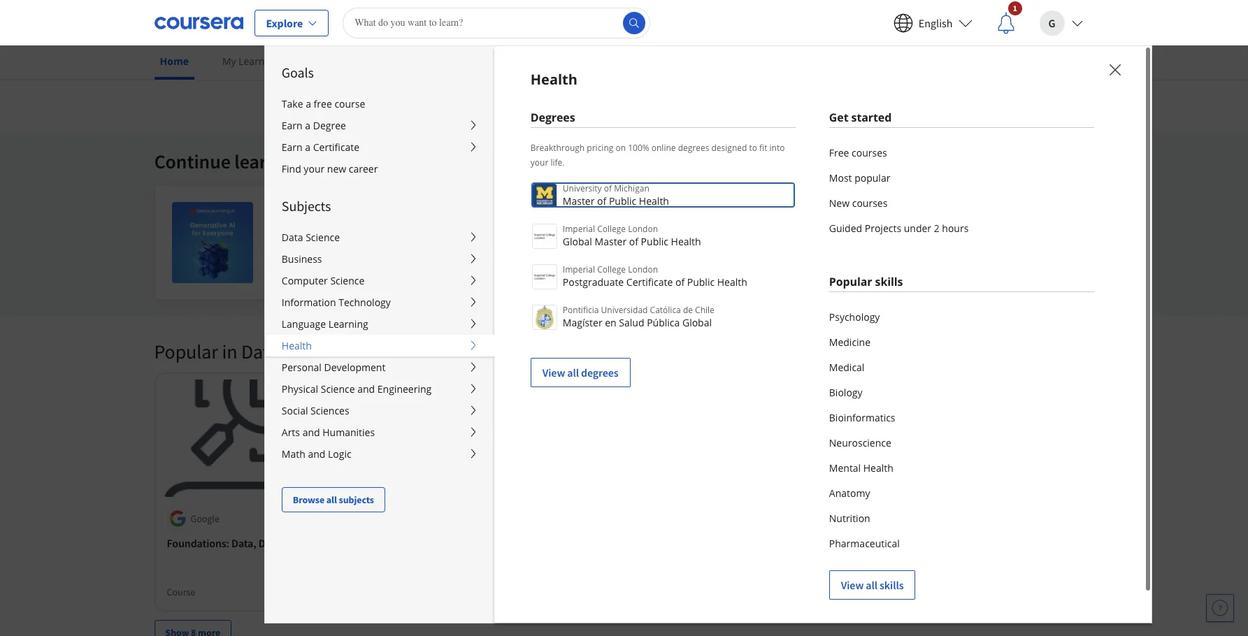 Task type: locate. For each thing, give the bounding box(es) containing it.
2 vertical spatial data
[[923, 536, 945, 550]]

of inside imperial college london postgraduate certificate of public health
[[676, 276, 685, 289]]

your left new
[[304, 162, 325, 176]]

0 horizontal spatial new
[[461, 55, 482, 68]]

0 vertical spatial imperial college london logo image
[[532, 224, 557, 249]]

1 vertical spatial learning
[[328, 318, 368, 331]]

1 vertical spatial certificate
[[627, 276, 673, 289]]

view inside "link"
[[543, 366, 565, 380]]

0 vertical spatial popular
[[829, 274, 872, 290]]

0 vertical spatial imperial
[[563, 223, 595, 235]]

data right in
[[241, 339, 279, 364]]

1 imperial college london logo image from the top
[[532, 224, 557, 249]]

en
[[605, 316, 617, 329]]

1 horizontal spatial certificate
[[627, 276, 673, 289]]

a left free
[[306, 97, 311, 110]]

0 horizontal spatial your
[[304, 162, 325, 176]]

all inside view all skills link
[[866, 578, 878, 592]]

science down language
[[282, 339, 345, 364]]

1 vertical spatial courses
[[852, 197, 888, 210]]

college down imperial college london global master of public health
[[597, 264, 626, 276]]

imperial college london logo image
[[532, 224, 557, 249], [532, 264, 557, 290]]

and inside dropdown button
[[303, 426, 320, 439]]

1 vertical spatial and
[[303, 426, 320, 439]]

college for master
[[597, 223, 626, 235]]

2 horizontal spatial all
[[866, 578, 878, 592]]

0 horizontal spatial learning
[[239, 55, 279, 68]]

2 imperial college london logo image from the top
[[532, 264, 557, 290]]

public for certificate
[[687, 276, 715, 289]]

1 london from the top
[[628, 223, 658, 235]]

personal
[[282, 361, 322, 374]]

computer
[[282, 274, 328, 287]]

get
[[829, 110, 849, 125]]

close image
[[1106, 60, 1124, 78]]

master right university of michigan logo
[[563, 194, 595, 208]]

0 horizontal spatial course
[[167, 586, 195, 598]]

view
[[543, 366, 565, 380], [841, 578, 864, 592]]

learning right the my
[[239, 55, 279, 68]]

a inside take a free course 'link'
[[306, 97, 311, 110]]

and right 'arts' in the left bottom of the page
[[303, 426, 320, 439]]

global right pública
[[683, 316, 712, 329]]

main content
[[0, 71, 1248, 636]]

skills down process
[[880, 578, 904, 592]]

science down personal development
[[321, 383, 355, 396]]

imperial up pontificia on the left top of the page
[[563, 264, 595, 276]]

1 vertical spatial view
[[841, 578, 864, 592]]

earn down take in the left of the page
[[282, 119, 303, 132]]

science up information technology
[[330, 274, 365, 287]]

and left the logic
[[308, 448, 325, 461]]

1 horizontal spatial new
[[829, 197, 850, 210]]

2 horizontal spatial public
[[687, 276, 715, 289]]

popular inside main content
[[154, 339, 218, 364]]

1 earn from the top
[[282, 119, 303, 132]]

all for subjects
[[326, 494, 337, 506]]

breakthrough pricing on 100% online degrees designed to fit into your life.
[[531, 142, 785, 169]]

nutrition link
[[829, 506, 1094, 532]]

imperial inside imperial college london global master of public health
[[563, 223, 595, 235]]

coursera image
[[154, 12, 243, 34]]

1 imperial from the top
[[563, 223, 595, 235]]

0 horizontal spatial data,
[[231, 536, 256, 550]]

deeplearning.ai
[[310, 203, 377, 215]]

0 vertical spatial data
[[282, 231, 303, 244]]

1 horizontal spatial popular
[[829, 274, 872, 290]]

1 vertical spatial earn
[[282, 141, 303, 154]]

earn for earn a degree
[[282, 119, 303, 132]]

master
[[563, 194, 595, 208], [595, 235, 627, 248]]

0 vertical spatial global
[[563, 235, 592, 248]]

pontificia universidad católica de chile logo image
[[532, 305, 557, 330]]

0 horizontal spatial popular
[[154, 339, 218, 364]]

g button
[[1028, 0, 1094, 45]]

all inside browse all subjects button
[[326, 494, 337, 506]]

all down magíster
[[567, 366, 579, 380]]

find up take a free course 'link'
[[416, 55, 436, 68]]

data, right foundations:
[[231, 536, 256, 550]]

2 vertical spatial a
[[305, 141, 311, 154]]

1 horizontal spatial learning
[[328, 318, 368, 331]]

london for master
[[628, 223, 658, 235]]

health group
[[264, 45, 1248, 636]]

browse
[[293, 494, 325, 506]]

all right browse
[[326, 494, 337, 506]]

your
[[438, 55, 459, 68], [531, 157, 549, 169], [304, 162, 325, 176]]

1 vertical spatial find
[[282, 162, 301, 176]]

1 vertical spatial a
[[305, 119, 311, 132]]

1 horizontal spatial all
[[567, 366, 579, 380]]

global
[[563, 235, 592, 248], [683, 316, 712, 329]]

bioinformatics
[[829, 411, 896, 425]]

0 vertical spatial public
[[609, 194, 637, 208]]

new inside health menu item
[[829, 197, 850, 210]]

next up link
[[692, 202, 901, 255]]

0 horizontal spatial all
[[326, 494, 337, 506]]

1 vertical spatial imperial
[[563, 264, 595, 276]]

1 vertical spatial popular
[[154, 339, 218, 364]]

learning inside popup button
[[328, 318, 368, 331]]

0 vertical spatial certificate
[[313, 141, 360, 154]]

100%
[[628, 142, 649, 154]]

2 horizontal spatial course
[[884, 586, 913, 598]]

new courses
[[829, 197, 888, 210]]

earn for earn a certificate
[[282, 141, 303, 154]]

imperial college london logo image down university of michigan logo
[[532, 224, 557, 249]]

find
[[416, 55, 436, 68], [282, 162, 301, 176]]

computer science button
[[265, 270, 494, 292]]

global inside pontificia universidad católica de chile magíster en salud pública global
[[683, 316, 712, 329]]

your left career
[[438, 55, 459, 68]]

1 vertical spatial all
[[326, 494, 337, 506]]

certificate inside imperial college london postgraduate certificate of public health
[[627, 276, 673, 289]]

science for computer
[[330, 274, 365, 287]]

0 horizontal spatial degrees
[[581, 366, 619, 380]]

arts and humanities
[[282, 426, 375, 439]]

1 horizontal spatial public
[[641, 235, 669, 248]]

popular for popular skills
[[829, 274, 872, 290]]

ask questions to make data-driven decisions
[[406, 536, 571, 567]]

2 vertical spatial and
[[308, 448, 325, 461]]

london down imperial college london global master of public health
[[628, 264, 658, 276]]

new left career
[[461, 55, 482, 68]]

1 horizontal spatial data,
[[259, 536, 283, 550]]

None search field
[[343, 7, 651, 38]]

2 courses from the top
[[852, 197, 888, 210]]

physical
[[282, 383, 318, 396]]

london up 0%
[[628, 223, 658, 235]]

physical science and engineering
[[282, 383, 432, 396]]

close image
[[1106, 60, 1124, 78], [1106, 60, 1124, 78], [1106, 60, 1124, 78], [1106, 60, 1124, 78], [1106, 60, 1124, 78], [1106, 60, 1124, 78], [1106, 61, 1124, 79]]

skills inside view all skills link
[[880, 578, 904, 592]]

skills up psychology on the right of page
[[875, 274, 903, 290]]

1 college from the top
[[597, 223, 626, 235]]

data up business
[[282, 231, 303, 244]]

generative
[[270, 222, 360, 247]]

0 horizontal spatial find
[[282, 162, 301, 176]]

a down earn a degree
[[305, 141, 311, 154]]

to inside 'ask questions to make data-driven decisions'
[[475, 536, 485, 550]]

0 horizontal spatial certificate
[[313, 141, 360, 154]]

2 imperial from the top
[[563, 264, 595, 276]]

0 horizontal spatial to
[[475, 536, 485, 550]]

main content containing continue learning
[[0, 71, 1248, 636]]

2 earn from the top
[[282, 141, 303, 154]]

degrees down the en
[[581, 366, 619, 380]]

courses down popular
[[852, 197, 888, 210]]

view all degrees
[[543, 366, 619, 380]]

math
[[282, 448, 305, 461]]

and for humanities
[[303, 426, 320, 439]]

subjects
[[282, 197, 331, 215]]

college down "university of michigan master of public health"
[[597, 223, 626, 235]]

into
[[770, 142, 785, 154]]

earn down earn a degree
[[282, 141, 303, 154]]

pharmaceutical
[[829, 537, 900, 550]]

universidad
[[601, 304, 648, 316]]

science up business
[[306, 231, 340, 244]]

0 vertical spatial new
[[461, 55, 482, 68]]

my learning
[[222, 55, 279, 68]]

global up postgraduate
[[563, 235, 592, 248]]

0 vertical spatial college
[[597, 223, 626, 235]]

0 vertical spatial learning
[[239, 55, 279, 68]]

continue learning
[[154, 149, 304, 174]]

master inside imperial college london global master of public health
[[595, 235, 627, 248]]

london inside imperial college london global master of public health
[[628, 223, 658, 235]]

salud
[[619, 316, 644, 329]]

course down foundations:
[[167, 586, 195, 598]]

your for find your new career
[[438, 55, 459, 68]]

all
[[567, 366, 579, 380], [326, 494, 337, 506], [866, 578, 878, 592]]

find down earn a certificate on the left top
[[282, 162, 301, 176]]

humanities
[[323, 426, 375, 439]]

0 vertical spatial earn
[[282, 119, 303, 132]]

take
[[282, 97, 303, 110]]

social
[[282, 404, 308, 418]]

imperial college london logo image up pontificia universidad católica de chile logo
[[532, 264, 557, 290]]

health button
[[265, 335, 494, 357]]

development
[[324, 361, 386, 374]]

imperial inside imperial college london postgraduate certificate of public health
[[563, 264, 595, 276]]

What do you want to learn? text field
[[343, 7, 651, 38]]

1 horizontal spatial to
[[749, 142, 757, 154]]

course for foundations:
[[167, 586, 195, 598]]

1 vertical spatial college
[[597, 264, 626, 276]]

a inside earn a degree dropdown button
[[305, 119, 311, 132]]

more option for generative ai for everyone image
[[885, 203, 904, 222]]

to left make
[[475, 536, 485, 550]]

london inside imperial college london postgraduate certificate of public health
[[628, 264, 658, 276]]

1 vertical spatial global
[[683, 316, 712, 329]]

personal development button
[[265, 357, 494, 378]]

popular up psychology on the right of page
[[829, 274, 872, 290]]

courses for free courses
[[852, 146, 887, 159]]

a for free
[[306, 97, 311, 110]]

0 vertical spatial skills
[[875, 274, 903, 290]]

0 vertical spatial courses
[[852, 146, 887, 159]]

foundations: data, data, everywhere link
[[167, 535, 364, 552]]

1 vertical spatial master
[[595, 235, 627, 248]]

1 vertical spatial skills
[[880, 578, 904, 592]]

1 vertical spatial degrees
[[581, 366, 619, 380]]

data,
[[231, 536, 256, 550], [259, 536, 283, 550]]

1 vertical spatial london
[[628, 264, 658, 276]]

to right dirty at the bottom of the page
[[998, 536, 1007, 550]]

view down pontificia universidad católica de chile logo
[[543, 366, 565, 380]]

generative ai for everyone link
[[270, 222, 636, 252]]

mental
[[829, 462, 861, 475]]

science inside dropdown button
[[306, 231, 340, 244]]

list containing free courses
[[829, 141, 1094, 241]]

my
[[222, 55, 236, 68]]

0 vertical spatial a
[[306, 97, 311, 110]]

arts and humanities button
[[265, 422, 494, 443]]

all inside view all degrees "link"
[[567, 366, 579, 380]]

course up "data science"
[[270, 203, 298, 215]]

all down pharmaceutical
[[866, 578, 878, 592]]

1 vertical spatial imperial college london logo image
[[532, 264, 557, 290]]

2 college from the top
[[597, 264, 626, 276]]

home
[[160, 55, 189, 68]]

your inside explore menu element
[[304, 162, 325, 176]]

(0)
[[1011, 224, 1023, 237]]

anatomy link
[[829, 481, 1094, 506]]

public
[[609, 194, 637, 208], [641, 235, 669, 248], [687, 276, 715, 289]]

degrees right the online
[[678, 142, 709, 154]]

1 horizontal spatial find
[[416, 55, 436, 68]]

1 vertical spatial public
[[641, 235, 669, 248]]

data left from at the bottom of the page
[[923, 536, 945, 550]]

a inside earn a certificate dropdown button
[[305, 141, 311, 154]]

and down development
[[358, 383, 375, 396]]

earn a degree button
[[265, 115, 494, 136]]

health menu item
[[494, 45, 1248, 636]]

psychology
[[829, 311, 880, 324]]

2 london from the top
[[628, 264, 658, 276]]

business button
[[265, 248, 494, 270]]

2 vertical spatial public
[[687, 276, 715, 289]]

1 horizontal spatial global
[[683, 316, 712, 329]]

1 vertical spatial new
[[829, 197, 850, 210]]

public up "chile"
[[687, 276, 715, 289]]

0 vertical spatial london
[[628, 223, 658, 235]]

college inside imperial college london postgraduate certificate of public health
[[597, 264, 626, 276]]

certificate inside earn a certificate dropdown button
[[313, 141, 360, 154]]

courses up popular
[[852, 146, 887, 159]]

a left "degree"
[[305, 119, 311, 132]]

physical science and engineering button
[[265, 378, 494, 400]]

2 horizontal spatial data
[[923, 536, 945, 550]]

1 courses from the top
[[852, 146, 887, 159]]

new down the most
[[829, 197, 850, 210]]

0 horizontal spatial view
[[543, 366, 565, 380]]

your left the life.
[[531, 157, 549, 169]]

0 vertical spatial degrees
[[678, 142, 709, 154]]

college inside imperial college london global master of public health
[[597, 223, 626, 235]]

dirty
[[972, 536, 995, 550]]

0 horizontal spatial public
[[609, 194, 637, 208]]

1 horizontal spatial data
[[282, 231, 303, 244]]

1 horizontal spatial your
[[438, 55, 459, 68]]

1 button
[[984, 0, 1028, 45]]

imperial down university
[[563, 223, 595, 235]]

0 vertical spatial find
[[416, 55, 436, 68]]

0 vertical spatial view
[[543, 366, 565, 380]]

0 vertical spatial all
[[567, 366, 579, 380]]

view down pharmaceutical
[[841, 578, 864, 592]]

all for skills
[[866, 578, 878, 592]]

2 horizontal spatial your
[[531, 157, 549, 169]]

view all skills list
[[829, 305, 1094, 600]]

certificate up new
[[313, 141, 360, 154]]

popular left in
[[154, 339, 218, 364]]

data, left everywhere
[[259, 536, 283, 550]]

a for degree
[[305, 119, 311, 132]]

popular inside health menu item
[[829, 274, 872, 290]]

1 horizontal spatial view
[[841, 578, 864, 592]]

public up imperial college london postgraduate certificate of public health
[[641, 235, 669, 248]]

certificate down 0%
[[627, 276, 673, 289]]

to left "fit"
[[749, 142, 757, 154]]

science for data
[[306, 231, 340, 244]]

course down process
[[884, 586, 913, 598]]

1 horizontal spatial course
[[270, 203, 298, 215]]

public inside imperial college london global master of public health
[[641, 235, 669, 248]]

hours
[[942, 222, 969, 235]]

guided projects under 2 hours link
[[829, 216, 1094, 241]]

public up imperial college london global master of public health
[[609, 194, 637, 208]]

learning down information technology
[[328, 318, 368, 331]]

language learning
[[282, 318, 368, 331]]

data inside dropdown button
[[282, 231, 303, 244]]

life.
[[551, 157, 565, 169]]

fit
[[760, 142, 768, 154]]

0 vertical spatial master
[[563, 194, 595, 208]]

guided
[[829, 222, 862, 235]]

next up
[[692, 204, 731, 218]]

1 horizontal spatial degrees
[[678, 142, 709, 154]]

master up 0%
[[595, 235, 627, 248]]

2 vertical spatial all
[[866, 578, 878, 592]]

list
[[829, 141, 1094, 241]]

0 horizontal spatial global
[[563, 235, 592, 248]]

0 horizontal spatial data
[[241, 339, 279, 364]]

engineering
[[378, 383, 432, 396]]

find inside explore menu element
[[282, 162, 301, 176]]

public inside imperial college london postgraduate certificate of public health
[[687, 276, 715, 289]]



Task type: vqa. For each thing, say whether or not it's contained in the screenshot.
top you
no



Task type: describe. For each thing, give the bounding box(es) containing it.
new courses link
[[829, 191, 1094, 216]]

computer science
[[282, 274, 365, 287]]

math and logic button
[[265, 443, 494, 465]]

take a free course
[[282, 97, 365, 110]]

for
[[384, 222, 408, 247]]

medical link
[[829, 355, 1094, 380]]

explore
[[266, 16, 303, 30]]

courses for new courses
[[852, 197, 888, 210]]

and for logic
[[308, 448, 325, 461]]

your for find your new career
[[304, 162, 325, 176]]

help center image
[[1212, 600, 1229, 617]]

imperial for postgraduate
[[563, 264, 595, 276]]

public inside "university of michigan master of public health"
[[609, 194, 637, 208]]

view all skills link
[[829, 571, 916, 600]]

free
[[829, 146, 849, 159]]

university of michigan master of public health
[[563, 183, 669, 208]]

mental health
[[829, 462, 894, 475]]

overall
[[270, 270, 299, 283]]

global inside imperial college london global master of public health
[[563, 235, 592, 248]]

degrees
[[531, 110, 575, 125]]

health inside view all skills list
[[864, 462, 894, 475]]

completed (0) link
[[953, 218, 1082, 243]]

language learning button
[[265, 313, 494, 335]]

imperial for global
[[563, 223, 595, 235]]

completed
[[959, 224, 1009, 237]]

most popular
[[829, 171, 891, 185]]

get started
[[829, 110, 892, 125]]

home link
[[154, 45, 194, 80]]

anatomy
[[829, 487, 870, 500]]

1 data, from the left
[[231, 536, 256, 550]]

popular in data science collection element
[[146, 317, 1103, 636]]

biology
[[829, 386, 863, 399]]

g
[[1049, 16, 1056, 30]]

imperial college london logo image for global master of public health
[[532, 224, 557, 249]]

make
[[487, 536, 512, 550]]

online
[[652, 142, 676, 154]]

college for certificate
[[597, 264, 626, 276]]

process data from dirty to clean
[[884, 536, 1036, 550]]

view all degrees link
[[531, 358, 631, 387]]

find your new career
[[416, 55, 515, 68]]

1
[[1013, 2, 1017, 13]]

free courses link
[[829, 141, 1094, 166]]

find for find your new career
[[416, 55, 436, 68]]

next
[[692, 204, 715, 218]]

all for degrees
[[567, 366, 579, 380]]

medicine
[[829, 336, 871, 349]]

my learning link
[[217, 45, 284, 77]]

personal development
[[282, 361, 386, 374]]

ai
[[364, 222, 380, 247]]

sciences
[[311, 404, 349, 418]]

find your new career
[[282, 162, 378, 176]]

earn a certificate
[[282, 141, 360, 154]]

explore button
[[254, 9, 329, 36]]

view all degrees list
[[531, 182, 796, 387]]

decisions
[[406, 553, 451, 567]]

projects
[[865, 222, 902, 235]]

arts
[[282, 426, 300, 439]]

degrees inside "link"
[[581, 366, 619, 380]]

technology
[[339, 296, 391, 309]]

0 vertical spatial and
[[358, 383, 375, 396]]

popular in data science
[[154, 339, 345, 364]]

progress
[[301, 270, 336, 283]]

explore menu element
[[265, 46, 494, 513]]

to inside breakthrough pricing on 100% online degrees designed to fit into your life.
[[749, 142, 757, 154]]

health inside imperial college london global master of public health
[[671, 235, 701, 248]]

under
[[904, 222, 932, 235]]

most
[[829, 171, 852, 185]]

health inside dropdown button
[[282, 339, 312, 352]]

medical
[[829, 361, 865, 374]]

mental health link
[[829, 456, 1094, 481]]

take a free course link
[[265, 93, 494, 115]]

degrees inside breakthrough pricing on 100% online degrees designed to fit into your life.
[[678, 142, 709, 154]]

business
[[282, 252, 322, 266]]

science for physical
[[321, 383, 355, 396]]

pública
[[647, 316, 680, 329]]

university of michigan logo image
[[532, 183, 557, 208]]

pricing
[[587, 142, 614, 154]]

health inside imperial college london postgraduate certificate of public health
[[717, 276, 747, 289]]

earn a degree
[[282, 119, 346, 132]]

2 data, from the left
[[259, 536, 283, 550]]

guided projects under 2 hours
[[829, 222, 969, 235]]

data science
[[282, 231, 340, 244]]

social sciences button
[[265, 400, 494, 422]]

view all skills
[[841, 578, 904, 592]]

english
[[919, 16, 953, 30]]

chile
[[695, 304, 715, 316]]

questions
[[425, 536, 473, 550]]

up
[[717, 204, 731, 218]]

public for master
[[641, 235, 669, 248]]

information technology
[[282, 296, 391, 309]]

view for view all skills
[[841, 578, 864, 592]]

subjects
[[339, 494, 374, 506]]

1 vertical spatial data
[[241, 339, 279, 364]]

of inside imperial college london global master of public health
[[629, 235, 639, 248]]

goals
[[282, 64, 314, 81]]

view for view all degrees
[[543, 366, 565, 380]]

magíster
[[563, 316, 603, 329]]

popular for popular in data science
[[154, 339, 218, 364]]

learning
[[234, 149, 304, 174]]

course for process
[[884, 586, 913, 598]]

a for certificate
[[305, 141, 311, 154]]

ask questions to make data-driven decisions link
[[406, 535, 603, 568]]

new
[[327, 162, 346, 176]]

everyone
[[412, 222, 490, 247]]

imperial college london logo image for postgraduate certificate of public health
[[532, 264, 557, 290]]

london for certificate
[[628, 264, 658, 276]]

de
[[683, 304, 693, 316]]

find your new career link
[[265, 158, 494, 180]]

in
[[222, 339, 237, 364]]

process
[[884, 536, 921, 550]]

learning for language learning
[[328, 318, 368, 331]]

course
[[335, 97, 365, 110]]

math and logic
[[282, 448, 351, 461]]

bioinformatics link
[[829, 406, 1094, 431]]

foundations:
[[167, 536, 229, 550]]

logic
[[328, 448, 351, 461]]

information
[[282, 296, 336, 309]]

breakthrough
[[531, 142, 585, 154]]

find for find your new career
[[282, 162, 301, 176]]

data science button
[[265, 227, 494, 248]]

university
[[563, 183, 602, 194]]

master inside "university of michigan master of public health"
[[563, 194, 595, 208]]

postgraduate
[[563, 276, 624, 289]]

browse all subjects
[[293, 494, 374, 506]]

data-
[[514, 536, 540, 550]]

health inside "university of michigan master of public health"
[[639, 194, 669, 208]]

2
[[934, 222, 940, 235]]

2 horizontal spatial to
[[998, 536, 1007, 550]]

medicine link
[[829, 330, 1094, 355]]

learning for my learning
[[239, 55, 279, 68]]

your inside breakthrough pricing on 100% online degrees designed to fit into your life.
[[531, 157, 549, 169]]

generative ai for everyone image
[[172, 202, 253, 283]]

pontificia universidad católica de chile magíster en salud pública global
[[563, 304, 715, 329]]



